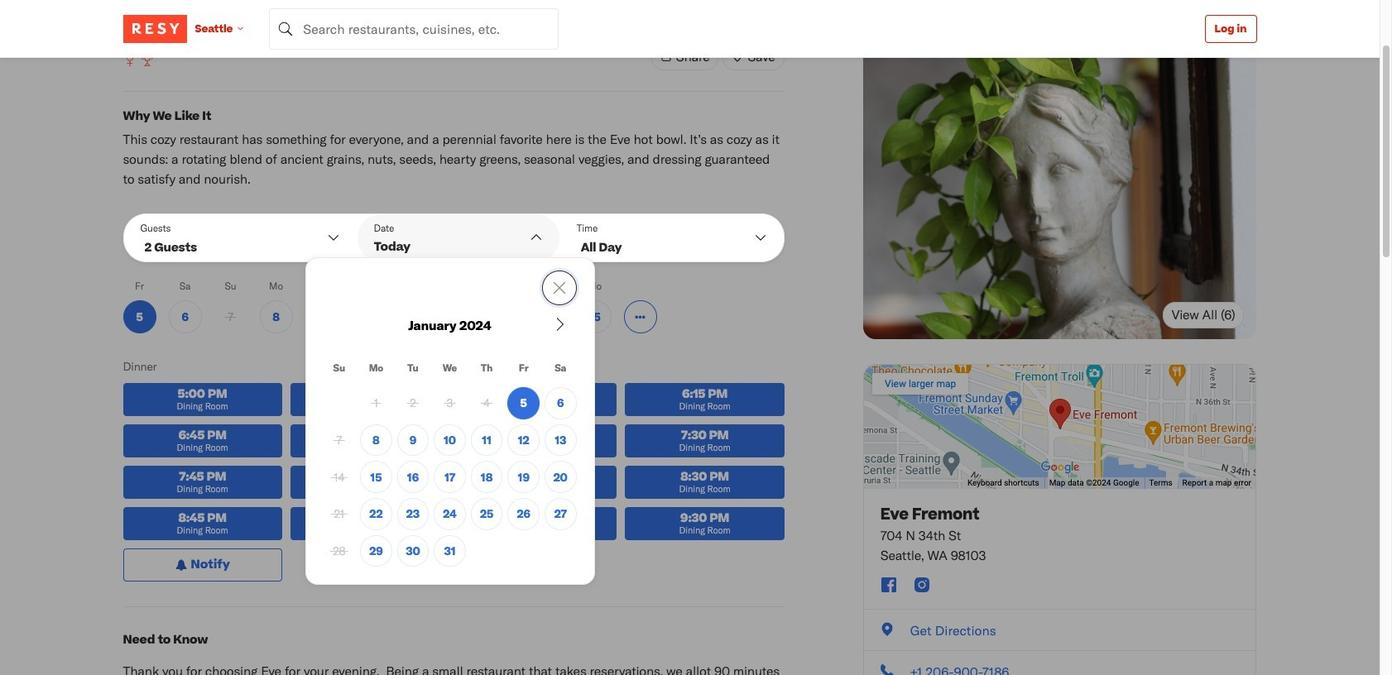 Task type: vqa. For each thing, say whether or not it's contained in the screenshot.
3rd row
yes



Task type: locate. For each thing, give the bounding box(es) containing it.
table
[[318, 310, 581, 572]]

5 row from the top
[[323, 498, 576, 530]]

3 row from the top
[[323, 424, 576, 456]]

3 column header from the left
[[397, 361, 429, 382]]

row
[[323, 361, 576, 382], [323, 387, 576, 419], [323, 424, 576, 456], [323, 461, 576, 493], [323, 498, 576, 530], [323, 535, 576, 567]]

cell
[[360, 387, 392, 419], [397, 387, 429, 419], [434, 387, 466, 419], [471, 387, 503, 419], [508, 387, 540, 419], [544, 387, 576, 419], [323, 424, 355, 456], [360, 424, 392, 456], [397, 424, 429, 456], [434, 424, 466, 456], [471, 424, 503, 456], [508, 424, 540, 456], [544, 424, 576, 456], [323, 461, 355, 493], [360, 461, 392, 493], [397, 461, 429, 493], [434, 461, 466, 493], [471, 461, 503, 493], [508, 461, 540, 493], [544, 461, 576, 493], [323, 498, 355, 530], [360, 498, 392, 530], [397, 498, 429, 530], [434, 498, 466, 530], [471, 498, 503, 530], [508, 498, 540, 530], [544, 498, 576, 530], [323, 535, 355, 567], [360, 535, 392, 567], [397, 535, 429, 567], [434, 535, 466, 567], [471, 535, 503, 567], [508, 535, 540, 567], [544, 535, 576, 567]]

2 row from the top
[[323, 387, 576, 419]]

7 column header from the left
[[544, 361, 576, 382]]

6 column header from the left
[[508, 361, 540, 382]]

Search restaurants, cuisines, etc. text field
[[269, 8, 559, 49]]

4 column header from the left
[[434, 361, 466, 382]]

column header
[[323, 361, 355, 382], [360, 361, 392, 382], [397, 361, 429, 382], [434, 361, 466, 382], [471, 361, 503, 382], [508, 361, 540, 382], [544, 361, 576, 382]]

1 row from the top
[[323, 361, 576, 382]]

6 row from the top
[[323, 535, 576, 567]]



Task type: describe. For each thing, give the bounding box(es) containing it.
4 row from the top
[[323, 461, 576, 493]]

5 column header from the left
[[471, 361, 503, 382]]

4.9 out of 5 stars image
[[123, 12, 150, 28]]

793 reviews element
[[152, 12, 177, 28]]

1 column header from the left
[[323, 361, 355, 382]]

2 column header from the left
[[360, 361, 392, 382]]



